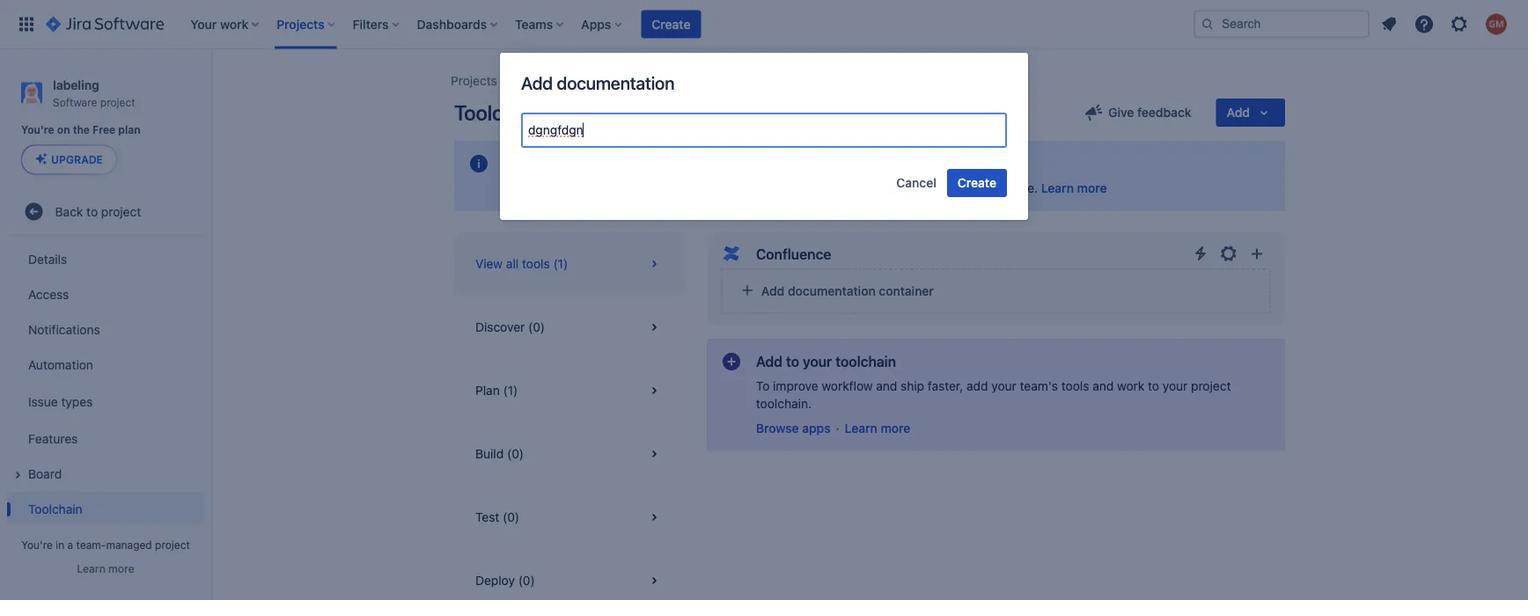 Task type: vqa. For each thing, say whether or not it's contained in the screenshot.
bottommost Learn
yes



Task type: locate. For each thing, give the bounding box(es) containing it.
(1) inside the 'view all tools (1)' button
[[554, 257, 568, 271]]

and right project,
[[880, 181, 901, 196]]

apps
[[803, 421, 831, 436]]

welcome
[[504, 155, 565, 172]]

add right add documentation container image
[[762, 284, 785, 299]]

labeling
[[519, 74, 563, 88], [53, 78, 99, 92]]

1 vertical spatial create
[[958, 176, 997, 190]]

work
[[759, 181, 787, 196], [1118, 379, 1145, 394]]

discover inside button
[[476, 320, 525, 335]]

1 horizontal spatial create
[[958, 176, 997, 190]]

back to project link
[[7, 194, 204, 229]]

0 vertical spatial toolchain
[[454, 100, 542, 125]]

add inside add documentation container "button"
[[762, 284, 785, 299]]

all inside the 'view all tools (1)' button
[[506, 257, 519, 271]]

you're left on
[[21, 124, 54, 136]]

browse apps · learn more
[[756, 421, 911, 436]]

0 vertical spatial all
[[964, 181, 977, 196]]

0 horizontal spatial labeling
[[53, 78, 99, 92]]

0 vertical spatial add
[[521, 72, 553, 93]]

labeling for labeling
[[519, 74, 563, 88]]

you're in a team-managed project
[[21, 539, 190, 551]]

create button up settings
[[641, 10, 701, 38]]

add documentation
[[521, 72, 675, 93]]

more right here.
[[1078, 181, 1108, 196]]

(0) for build (0)
[[507, 447, 524, 461]]

labeling up software
[[53, 78, 99, 92]]

0 horizontal spatial toolchain
[[668, 155, 728, 172]]

(1)
[[554, 257, 568, 271], [503, 384, 518, 398]]

1 vertical spatial discover
[[476, 320, 525, 335]]

team-
[[76, 539, 106, 551]]

all right it
[[964, 181, 977, 196]]

to for add
[[786, 354, 800, 370]]

add for add documentation
[[521, 72, 553, 93]]

(1) up discover (0) button
[[554, 257, 568, 271]]

you're
[[21, 124, 54, 136], [21, 539, 53, 551]]

0 vertical spatial learn more button
[[1042, 180, 1108, 197]]

for
[[628, 181, 643, 196]]

toolchain
[[668, 155, 728, 172], [836, 354, 897, 370]]

toolchain up in
[[28, 502, 82, 516]]

(0) for discover (0)
[[528, 320, 545, 335]]

types
[[61, 395, 93, 409]]

tools right view
[[522, 257, 550, 271]]

faster,
[[928, 379, 964, 394]]

0 horizontal spatial learn more button
[[77, 562, 134, 576]]

create up settings
[[652, 17, 691, 31]]

tools
[[522, 257, 550, 271], [1062, 379, 1090, 394]]

board button
[[7, 457, 204, 492]]

create inside primary element
[[652, 17, 691, 31]]

0 horizontal spatial work
[[759, 181, 787, 196]]

1 horizontal spatial tools
[[1062, 379, 1090, 394]]

learn down team-
[[77, 563, 106, 575]]

plan
[[476, 384, 500, 398]]

1 vertical spatial create button
[[948, 169, 1008, 197]]

back
[[55, 204, 83, 219]]

here.
[[1010, 181, 1038, 196]]

add
[[967, 379, 989, 394]]

0 horizontal spatial toolchain
[[28, 502, 82, 516]]

2 horizontal spatial more
[[1078, 181, 1108, 196]]

1 horizontal spatial learn more button
[[845, 420, 911, 438]]

to for welcome
[[568, 155, 581, 172]]

0 vertical spatial tools
[[522, 257, 550, 271]]

discover up plan (1)
[[476, 320, 525, 335]]

team's
[[1020, 379, 1059, 394]]

deploy (0) button
[[454, 550, 686, 601]]

(0) right build
[[507, 447, 524, 461]]

1 horizontal spatial labeling
[[519, 74, 563, 88]]

discover
[[504, 181, 553, 196], [476, 320, 525, 335]]

2 horizontal spatial learn more button
[[1042, 180, 1108, 197]]

1 vertical spatial more
[[881, 421, 911, 436]]

0 horizontal spatial learn
[[77, 563, 106, 575]]

0 horizontal spatial create
[[652, 17, 691, 31]]

0 vertical spatial (1)
[[554, 257, 568, 271]]

1 vertical spatial learn
[[845, 421, 878, 436]]

2 horizontal spatial learn
[[1042, 181, 1074, 196]]

labeling left the project
[[519, 74, 563, 88]]

0 vertical spatial create button
[[641, 10, 701, 38]]

1 vertical spatial (1)
[[503, 384, 518, 398]]

add right projects link
[[521, 72, 553, 93]]

1 vertical spatial work
[[1118, 379, 1145, 394]]

(0) inside "button"
[[507, 447, 524, 461]]

add for add documentation container
[[762, 284, 785, 299]]

you're for you're on the free plan
[[21, 124, 54, 136]]

project inside add to your toolchain to improve workflow and ship faster, add your team's tools and work to your project toolchain.
[[1192, 379, 1232, 394]]

1 vertical spatial tools
[[1062, 379, 1090, 394]]

discover inside welcome to your project toolchain discover integrations for your tools, connect work to your project, and manage it all right here. learn more
[[504, 181, 553, 196]]

0 vertical spatial you're
[[21, 124, 54, 136]]

0 vertical spatial documentation
[[557, 72, 675, 93]]

·
[[836, 421, 840, 436]]

toolchain
[[454, 100, 542, 125], [28, 502, 82, 516]]

learn more button right here.
[[1042, 180, 1108, 197]]

create
[[652, 17, 691, 31], [958, 176, 997, 190]]

create button
[[641, 10, 701, 38], [948, 169, 1008, 197]]

2 you're from the top
[[21, 539, 53, 551]]

add
[[521, 72, 553, 93], [762, 284, 785, 299], [756, 354, 783, 370]]

(0)
[[528, 320, 545, 335], [507, 447, 524, 461], [503, 510, 520, 525], [519, 574, 535, 588]]

1 horizontal spatial create button
[[948, 169, 1008, 197]]

0 horizontal spatial create button
[[641, 10, 701, 38]]

cancel
[[897, 176, 937, 190]]

labeling for labeling software project
[[53, 78, 99, 92]]

1 horizontal spatial all
[[964, 181, 977, 196]]

0 vertical spatial learn
[[1042, 181, 1074, 196]]

add connection image
[[1247, 244, 1268, 265]]

learn more button down you're in a team-managed project at the left
[[77, 562, 134, 576]]

1 horizontal spatial (1)
[[554, 257, 568, 271]]

project inside welcome to your project toolchain discover integrations for your tools, connect work to your project, and manage it all right here. learn more
[[618, 155, 664, 172]]

and left 'ship'
[[877, 379, 898, 394]]

projects
[[451, 74, 497, 88]]

it
[[953, 181, 961, 196]]

test (0) button
[[454, 486, 686, 550]]

1 horizontal spatial work
[[1118, 379, 1145, 394]]

learn right '·'
[[845, 421, 878, 436]]

learn right here.
[[1042, 181, 1074, 196]]

0 vertical spatial discover
[[504, 181, 553, 196]]

0 horizontal spatial all
[[506, 257, 519, 271]]

more down managed
[[108, 563, 134, 575]]

0 vertical spatial more
[[1078, 181, 1108, 196]]

learn more button right '·'
[[845, 420, 911, 438]]

(1) right plan
[[503, 384, 518, 398]]

0 horizontal spatial more
[[108, 563, 134, 575]]

tools,
[[675, 181, 706, 196]]

project
[[100, 96, 135, 108], [618, 155, 664, 172], [101, 204, 141, 219], [1192, 379, 1232, 394], [155, 539, 190, 551]]

1 horizontal spatial documentation
[[788, 284, 876, 299]]

give feedback button
[[1074, 99, 1203, 127]]

work inside add to your toolchain to improve workflow and ship faster, add your team's tools and work to your project toolchain.
[[1118, 379, 1145, 394]]

labeling software project
[[53, 78, 135, 108]]

1 vertical spatial documentation
[[788, 284, 876, 299]]

add up to
[[756, 354, 783, 370]]

to
[[568, 155, 581, 172], [790, 181, 802, 196], [86, 204, 98, 219], [786, 354, 800, 370], [1149, 379, 1160, 394]]

group
[[7, 236, 204, 567]]

2 vertical spatial learn more button
[[77, 562, 134, 576]]

your
[[585, 155, 614, 172], [647, 181, 672, 196], [805, 181, 830, 196], [803, 354, 833, 370], [992, 379, 1017, 394], [1163, 379, 1188, 394]]

toolchain inside add to your toolchain to improve workflow and ship faster, add your team's tools and work to your project toolchain.
[[836, 354, 897, 370]]

create left here.
[[958, 176, 997, 190]]

issue
[[28, 395, 58, 409]]

right
[[980, 181, 1006, 196]]

toolchain down projects link
[[454, 100, 542, 125]]

notifications
[[28, 322, 100, 337]]

1 horizontal spatial toolchain
[[836, 354, 897, 370]]

documentation inside "button"
[[788, 284, 876, 299]]

0 vertical spatial create
[[652, 17, 691, 31]]

1 you're from the top
[[21, 124, 54, 136]]

project settings link
[[584, 70, 673, 92]]

tools right team's
[[1062, 379, 1090, 394]]

learn more button
[[1042, 180, 1108, 197], [845, 420, 911, 438], [77, 562, 134, 576]]

work inside welcome to your project toolchain discover integrations for your tools, connect work to your project, and manage it all right here. learn more
[[759, 181, 787, 196]]

(0) for test (0)
[[503, 510, 520, 525]]

jira software image
[[46, 14, 164, 35], [46, 14, 164, 35]]

Search field
[[1194, 10, 1370, 38]]

software
[[53, 96, 97, 108]]

documentation for add documentation container
[[788, 284, 876, 299]]

1 vertical spatial add
[[762, 284, 785, 299]]

1 vertical spatial you're
[[21, 539, 53, 551]]

1 vertical spatial all
[[506, 257, 519, 271]]

0 horizontal spatial documentation
[[557, 72, 675, 93]]

and inside welcome to your project toolchain discover integrations for your tools, connect work to your project, and manage it all right here. learn more
[[880, 181, 901, 196]]

add inside add to your toolchain to improve workflow and ship faster, add your team's tools and work to your project toolchain.
[[756, 354, 783, 370]]

and
[[880, 181, 901, 196], [877, 379, 898, 394], [1093, 379, 1114, 394]]

more down 'ship'
[[881, 421, 911, 436]]

(0) right test on the bottom of page
[[503, 510, 520, 525]]

learn
[[1042, 181, 1074, 196], [845, 421, 878, 436], [77, 563, 106, 575]]

upgrade button
[[22, 146, 116, 174]]

0 horizontal spatial tools
[[522, 257, 550, 271]]

details
[[28, 252, 67, 266]]

browse apps button
[[756, 420, 831, 438]]

(0) right deploy at the bottom left of the page
[[519, 574, 535, 588]]

confluence
[[756, 246, 832, 262]]

more
[[1078, 181, 1108, 196], [881, 421, 911, 436], [108, 563, 134, 575]]

test
[[476, 510, 500, 525]]

features
[[28, 431, 78, 446]]

1 horizontal spatial toolchain
[[454, 100, 542, 125]]

(1) inside plan (1) button
[[503, 384, 518, 398]]

in
[[56, 539, 65, 551]]

documentation inside dialog
[[557, 72, 675, 93]]

(0) down view all tools (1)
[[528, 320, 545, 335]]

create button left here.
[[948, 169, 1008, 197]]

labeling inside labeling software project
[[53, 78, 99, 92]]

1 vertical spatial learn more button
[[845, 420, 911, 438]]

issue types link
[[7, 383, 204, 421]]

plan (1) button
[[454, 359, 686, 423]]

settings
[[628, 74, 673, 88]]

toolchain up the tools,
[[668, 155, 728, 172]]

confluence logo image
[[721, 244, 742, 265]]

discover (0) button
[[454, 296, 686, 359]]

2 vertical spatial add
[[756, 354, 783, 370]]

discover down welcome
[[504, 181, 553, 196]]

0 horizontal spatial (1)
[[503, 384, 518, 398]]

Type to create field
[[523, 114, 1006, 146]]

0 vertical spatial work
[[759, 181, 787, 196]]

toolchain up workflow
[[836, 354, 897, 370]]

1 vertical spatial toolchain
[[836, 354, 897, 370]]

add inside the add documentation dialog
[[521, 72, 553, 93]]

0 vertical spatial toolchain
[[668, 155, 728, 172]]

free
[[93, 124, 116, 136]]

all right view
[[506, 257, 519, 271]]

you're left in
[[21, 539, 53, 551]]



Task type: describe. For each thing, give the bounding box(es) containing it.
2 vertical spatial more
[[108, 563, 134, 575]]

details link
[[7, 242, 204, 277]]

container
[[879, 284, 934, 299]]

toolchain.
[[756, 397, 812, 411]]

more inside welcome to your project toolchain discover integrations for your tools, connect work to your project, and manage it all right here. learn more
[[1078, 181, 1108, 196]]

add documentation container button
[[730, 277, 945, 306]]

create inside the add documentation dialog
[[958, 176, 997, 190]]

integrations
[[557, 181, 624, 196]]

board
[[28, 467, 62, 481]]

give
[[1109, 105, 1135, 120]]

search image
[[1201, 17, 1215, 31]]

add to your toolchain to improve workflow and ship faster, add your team's tools and work to your project toolchain.
[[756, 354, 1232, 411]]

project inside labeling software project
[[100, 96, 135, 108]]

automations menu button icon image
[[1191, 243, 1212, 264]]

build
[[476, 447, 504, 461]]

labeling link
[[519, 70, 563, 92]]

upgrade
[[51, 154, 103, 166]]

tools inside add to your toolchain to improve workflow and ship faster, add your team's tools and work to your project toolchain.
[[1062, 379, 1090, 394]]

issue types
[[28, 395, 93, 409]]

back to project
[[55, 204, 141, 219]]

toolchain link
[[7, 492, 204, 527]]

(0) for deploy (0)
[[519, 574, 535, 588]]

give feedback
[[1109, 105, 1192, 120]]

documentation for add documentation
[[557, 72, 675, 93]]

on
[[57, 124, 70, 136]]

improve
[[773, 379, 819, 394]]

project
[[584, 74, 624, 88]]

create button inside primary element
[[641, 10, 701, 38]]

notifications link
[[7, 312, 204, 347]]

project,
[[833, 181, 877, 196]]

group containing details
[[7, 236, 204, 567]]

view
[[476, 257, 503, 271]]

add documentation container
[[762, 284, 934, 299]]

managed
[[106, 539, 152, 551]]

build (0)
[[476, 447, 524, 461]]

add documentation dialog
[[500, 53, 1029, 220]]

view all tools (1) button
[[454, 233, 686, 296]]

add documentation container image
[[741, 284, 755, 298]]

manage
[[905, 181, 950, 196]]

plan
[[118, 124, 141, 136]]

workflow
[[822, 379, 873, 394]]

access link
[[7, 277, 204, 312]]

feedback
[[1138, 105, 1192, 120]]

cancel button
[[886, 169, 948, 197]]

projects link
[[451, 70, 497, 92]]

deploy
[[476, 574, 515, 588]]

automation
[[28, 358, 93, 372]]

view all tools (1)
[[476, 257, 568, 271]]

project settings
[[584, 74, 673, 88]]

primary element
[[11, 0, 1194, 49]]

test (0)
[[476, 510, 520, 525]]

2 vertical spatial learn
[[77, 563, 106, 575]]

automation link
[[7, 347, 204, 383]]

1 horizontal spatial learn
[[845, 421, 878, 436]]

features link
[[7, 421, 204, 457]]

discover (0)
[[476, 320, 545, 335]]

a
[[67, 539, 73, 551]]

toolchain inside welcome to your project toolchain discover integrations for your tools, connect work to your project, and manage it all right here. learn more
[[668, 155, 728, 172]]

access
[[28, 287, 69, 302]]

to for back
[[86, 204, 98, 219]]

to
[[756, 379, 770, 394]]

ship
[[901, 379, 925, 394]]

learn more
[[77, 563, 134, 575]]

the
[[73, 124, 90, 136]]

you're for you're in a team-managed project
[[21, 539, 53, 551]]

all inside welcome to your project toolchain discover integrations for your tools, connect work to your project, and manage it all right here. learn more
[[964, 181, 977, 196]]

create button inside the add documentation dialog
[[948, 169, 1008, 197]]

create banner
[[0, 0, 1529, 49]]

1 vertical spatial toolchain
[[28, 502, 82, 516]]

1 horizontal spatial more
[[881, 421, 911, 436]]

and right team's
[[1093, 379, 1114, 394]]

tools inside button
[[522, 257, 550, 271]]

you're on the free plan
[[21, 124, 141, 136]]

deploy (0)
[[476, 574, 535, 588]]

build (0) button
[[454, 423, 686, 486]]

welcome to your project toolchain discover integrations for your tools, connect work to your project, and manage it all right here. learn more
[[504, 155, 1108, 196]]

browse
[[756, 421, 799, 436]]

learn inside welcome to your project toolchain discover integrations for your tools, connect work to your project, and manage it all right here. learn more
[[1042, 181, 1074, 196]]

connect
[[710, 181, 756, 196]]

plan (1)
[[476, 384, 518, 398]]



